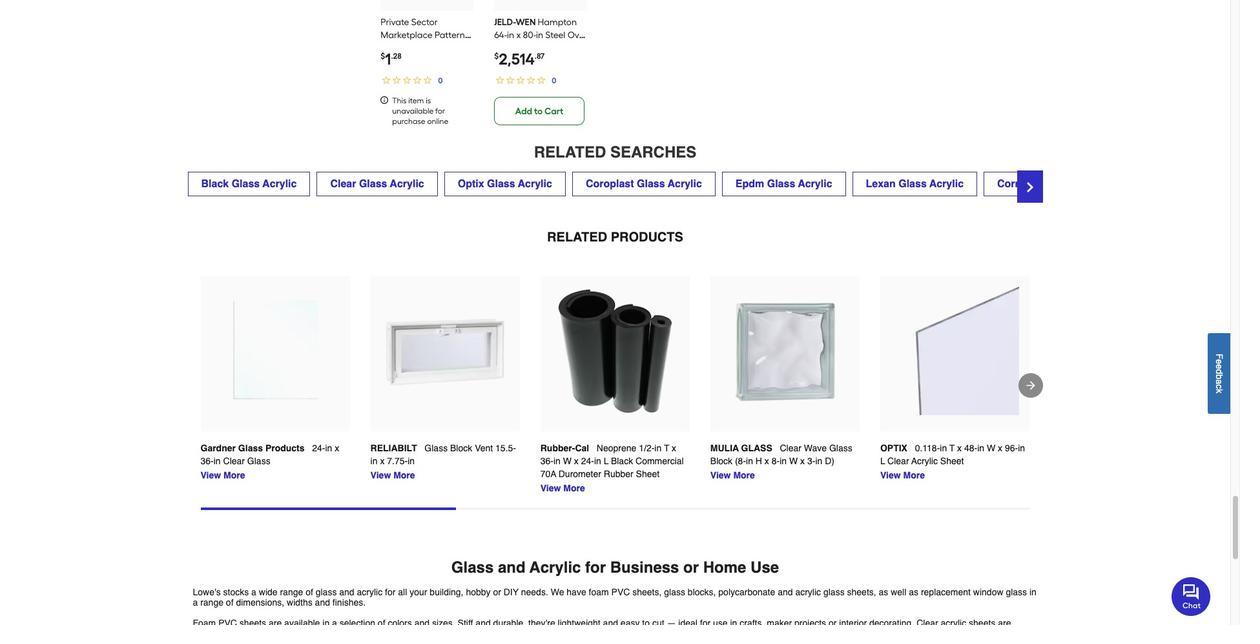 Task type: vqa. For each thing, say whether or not it's contained in the screenshot.
can inside Whether you want to outfit your bathroom with new storage solutions, get closet organization ideas or learn how to overhaul your garage, we have plenty of inspiration to get you started. From do-it-yourself (DIY) projects you can complete in a day to longer custom closet installs, peruse our DIY videos to find out how to get the job done. Our DIY videos include wire shelving installation, wood closet organization installs and more.
no



Task type: describe. For each thing, give the bounding box(es) containing it.
2 as from the left
[[909, 587, 918, 597]]

rubber-
[[540, 443, 575, 453]]

cal
[[575, 443, 589, 453]]

view more button for clear wave glass block (8-in h x 8-in w x 3-in d)
[[710, 469, 755, 482]]

add to cart link
[[494, 97, 585, 125]]

view more for 24-in x 36-in clear glass
[[201, 470, 245, 480]]

more for gardner glass products
[[223, 470, 245, 480]]

d
[[1214, 369, 1225, 374]]

home
[[703, 558, 746, 577]]

2 sheets, from the left
[[847, 587, 876, 597]]

0.118-
[[915, 443, 940, 453]]

to
[[534, 106, 543, 117]]

rubber
[[604, 469, 633, 479]]

f e e d b a c k
[[1214, 354, 1225, 393]]

products
[[611, 230, 683, 245]]

related
[[534, 143, 606, 161]]

3-
[[807, 456, 815, 466]]

24-in x 36-in clear glass image
[[211, 287, 339, 415]]

glass block vent 15.5- in x 7.75-in
[[370, 443, 516, 466]]

view for glass block vent 15.5- in x 7.75-in
[[370, 470, 391, 480]]

a inside button
[[1214, 379, 1225, 384]]

private sector marketplace pattern indoor carpet link
[[381, 17, 471, 53]]

optix
[[458, 178, 484, 190]]

view more button for 0.118-in t x 48-in w x 96-in l clear acrylic sheet
[[880, 469, 925, 482]]

cart
[[545, 106, 563, 117]]

k
[[1214, 389, 1225, 393]]

acrylic for optix glass acrylic
[[518, 178, 552, 190]]

rubber-cal
[[540, 443, 589, 453]]

c
[[1214, 384, 1225, 389]]

x left 48-
[[957, 443, 962, 453]]

lexan glass acrylic button
[[852, 172, 977, 196]]

1 e from the top
[[1214, 359, 1225, 364]]

clear inside clear wave glass block (8-in h x 8-in w x 3-in d)
[[780, 443, 801, 453]]

view for clear wave glass block (8-in h x 8-in w x 3-in d)
[[710, 470, 731, 480]]

jeld-wen link
[[494, 17, 587, 105]]

arrow right image
[[1024, 379, 1037, 392]]

clear wave glass block (8-in h x 8-in w x 3-in d) image
[[721, 287, 849, 415]]

1 horizontal spatial range
[[280, 587, 303, 597]]

1 sheets, from the left
[[632, 587, 662, 597]]

chat invite button image
[[1172, 577, 1211, 616]]

in left h
[[746, 456, 753, 466]]

window
[[973, 587, 1003, 597]]

x inside 24-in x 36-in clear glass
[[335, 443, 339, 453]]

70a
[[540, 469, 556, 479]]

needs.
[[521, 587, 548, 597]]

1 horizontal spatial a
[[251, 587, 256, 597]]

more for optix
[[903, 470, 925, 480]]

searches
[[610, 143, 696, 161]]

pattern
[[435, 29, 465, 40]]

2,514 list item
[[494, 0, 587, 125]]

15.5-
[[495, 443, 516, 453]]

building,
[[430, 587, 463, 597]]

optix glass acrylic button
[[444, 172, 566, 196]]

x inside the glass block vent 15.5- in x 7.75-in
[[380, 456, 385, 466]]

for inside this item is unavailable for purchase online
[[435, 106, 445, 115]]

use
[[751, 558, 779, 577]]

indoor
[[381, 42, 407, 53]]

acrylic for black glass acrylic
[[262, 178, 297, 190]]

in left 7.75-
[[370, 456, 378, 466]]

24-in x 36-in clear glass
[[201, 443, 339, 466]]

previously viewed image for 1
[[381, 0, 474, 11]]

have
[[567, 587, 586, 597]]

in up commercial
[[654, 443, 662, 453]]

products
[[265, 443, 305, 453]]

in right h
[[780, 456, 787, 466]]

optix glass acrylic
[[458, 178, 552, 190]]

view for 0.118-in t x 48-in w x 96-in l clear acrylic sheet
[[880, 470, 901, 480]]

private
[[381, 17, 409, 28]]

36- inside "neoprene 1/2-in t x 36-in w x 24-in l black commercial 70a durometer rubber sheet"
[[540, 456, 553, 466]]

optix
[[880, 443, 907, 453]]

0.118-in t x 48-in w x 96-in l clear acrylic sheet
[[880, 443, 1025, 466]]

0.118-in t x 48-in w x 96-in l clear acrylic sheet image
[[891, 287, 1019, 415]]

$ 2,514 .87
[[494, 49, 545, 68]]

x right h
[[765, 456, 769, 466]]

is
[[426, 96, 431, 105]]

add to cart
[[515, 106, 563, 117]]

view more button for neoprene 1/2-in t x 36-in w x 24-in l black commercial 70a durometer rubber sheet
[[540, 482, 585, 494]]

acrylic for epdm glass acrylic
[[798, 178, 832, 190]]

0 horizontal spatial of
[[226, 597, 234, 608]]

your
[[410, 587, 427, 597]]

l inside "neoprene 1/2-in t x 36-in w x 24-in l black commercial 70a durometer rubber sheet"
[[604, 456, 609, 466]]

view more for glass block vent 15.5- in x 7.75-in
[[370, 470, 415, 480]]

diy
[[504, 587, 519, 597]]

7.75-
[[387, 456, 408, 466]]

wave
[[804, 443, 827, 453]]

carpet
[[409, 42, 439, 53]]

.28
[[391, 51, 402, 60]]

hobby
[[466, 587, 491, 597]]

t inside 0.118-in t x 48-in w x 96-in l clear acrylic sheet
[[949, 443, 955, 453]]

24- inside "neoprene 1/2-in t x 36-in w x 24-in l black commercial 70a durometer rubber sheet"
[[581, 456, 594, 466]]

in left 48-
[[940, 443, 947, 453]]

glass
[[741, 443, 772, 453]]

.87
[[535, 51, 545, 60]]

item
[[408, 96, 424, 105]]

1 list item
[[381, 0, 474, 126]]

clear inside 24-in x 36-in clear glass
[[223, 456, 245, 466]]

this
[[392, 96, 407, 105]]

36- inside 24-in x 36-in clear glass
[[201, 456, 214, 466]]

glass and acrylic for business or home use
[[451, 558, 779, 577]]

foam
[[589, 587, 609, 597]]

lexan glass acrylic
[[866, 178, 964, 190]]

more for rubber-cal
[[563, 483, 585, 493]]

related products
[[547, 230, 683, 245]]

gardner
[[201, 443, 236, 453]]

epdm
[[736, 178, 764, 190]]

gardner glass products
[[201, 443, 305, 453]]

2 e from the top
[[1214, 364, 1225, 369]]

b
[[1214, 374, 1225, 379]]

x up commercial
[[672, 443, 676, 453]]

1/2-
[[639, 443, 654, 453]]

$ 1 .28
[[381, 49, 402, 68]]

mulia
[[710, 443, 739, 453]]



Task type: locate. For each thing, give the bounding box(es) containing it.
well
[[891, 587, 906, 597]]

view down 7.75-
[[370, 470, 391, 480]]

t up commercial
[[664, 443, 669, 453]]

vent
[[475, 443, 493, 453]]

stocks
[[223, 587, 249, 597]]

0 vertical spatial 24-
[[312, 443, 325, 453]]

t inside "neoprene 1/2-in t x 36-in w x 24-in l black commercial 70a durometer rubber sheet"
[[664, 443, 669, 453]]

more down 0.118-
[[903, 470, 925, 480]]

black glass acrylic button
[[188, 172, 310, 196]]

acrylic inside lexan glass acrylic button
[[929, 178, 964, 190]]

acrylic up we on the left bottom of the page
[[529, 558, 581, 577]]

or left diy at left bottom
[[493, 587, 501, 597]]

view more button down optix
[[880, 469, 925, 482]]

in left 96-
[[977, 443, 984, 453]]

range
[[280, 587, 303, 597], [200, 597, 223, 608]]

2 horizontal spatial w
[[987, 443, 995, 453]]

$ for 2,514
[[494, 51, 499, 60]]

w inside "neoprene 1/2-in t x 36-in w x 24-in l black commercial 70a durometer rubber sheet"
[[563, 456, 572, 466]]

as
[[879, 587, 888, 597], [909, 587, 918, 597]]

view more for neoprene 1/2-in t x 36-in w x 24-in l black commercial 70a durometer rubber sheet
[[540, 483, 585, 493]]

unavailable
[[392, 106, 434, 115]]

view more button for 24-in x 36-in clear glass
[[201, 469, 245, 482]]

1 36- from the left
[[201, 456, 214, 466]]

corrugated plastic glass acrylic
[[997, 178, 1157, 190]]

acrylic down 0.118-
[[911, 456, 938, 466]]

1 as from the left
[[879, 587, 888, 597]]

0 horizontal spatial or
[[493, 587, 501, 597]]

lowe's
[[193, 587, 221, 597]]

0 horizontal spatial previously viewed image
[[381, 0, 474, 11]]

w down rubber-cal
[[563, 456, 572, 466]]

of
[[306, 587, 313, 597], [226, 597, 234, 608]]

wide
[[259, 587, 277, 597]]

in right window
[[1029, 587, 1037, 597]]

more for reliabilt
[[393, 470, 415, 480]]

2 36- from the left
[[540, 456, 553, 466]]

x right products
[[335, 443, 339, 453]]

1 horizontal spatial 24-
[[581, 456, 594, 466]]

2 previously viewed image from the left
[[494, 0, 587, 11]]

polycarbonate
[[718, 587, 775, 597]]

0 horizontal spatial sheets,
[[632, 587, 662, 597]]

view more button
[[201, 469, 245, 482], [370, 469, 415, 482], [710, 469, 755, 482], [880, 469, 925, 482], [540, 482, 585, 494]]

acrylic inside the optix glass acrylic button
[[518, 178, 552, 190]]

jeld-wen
[[494, 17, 536, 28]]

1 horizontal spatial as
[[909, 587, 918, 597]]

commercial
[[636, 456, 684, 466]]

lowe's stocks a wide range of glass and acrylic for all your building, hobby or diy needs. we have foam pvc sheets, glass blocks, polycarbonate and acrylic glass sheets, as well as replacement window glass in a range of dimensions, widths and finishes.
[[193, 587, 1037, 608]]

a left 'stocks'
[[193, 597, 198, 608]]

for
[[435, 106, 445, 115], [585, 558, 606, 577], [385, 587, 396, 597]]

neoprene 1/2-in t x 36-in w x 24-in l black commercial 70a durometer rubber sheet
[[540, 443, 684, 479]]

as left well
[[879, 587, 888, 597]]

sheets, down business
[[632, 587, 662, 597]]

related searches
[[534, 143, 696, 161]]

a up k
[[1214, 379, 1225, 384]]

l down optix
[[880, 456, 885, 466]]

more for mulia glass
[[733, 470, 755, 480]]

24- right products
[[312, 443, 325, 453]]

epdm glass acrylic button
[[722, 172, 846, 196]]

1 horizontal spatial previously viewed image
[[494, 0, 587, 11]]

0 horizontal spatial for
[[385, 587, 396, 597]]

in right 48-
[[1018, 443, 1025, 453]]

glass inside clear wave glass block (8-in h x 8-in w x 3-in d)
[[829, 443, 852, 453]]

more down gardner
[[223, 470, 245, 480]]

in down reliabilt
[[408, 456, 415, 466]]

1
[[385, 49, 391, 68]]

x left 7.75-
[[380, 456, 385, 466]]

2,514
[[499, 49, 535, 68]]

$ left .28
[[381, 51, 385, 60]]

1 previously viewed image from the left
[[381, 0, 474, 11]]

view for 24-in x 36-in clear glass
[[201, 470, 221, 480]]

in down rubber- on the left of page
[[553, 456, 561, 466]]

view more button down 70a
[[540, 482, 585, 494]]

1 horizontal spatial black
[[611, 456, 633, 466]]

sheets, left well
[[847, 587, 876, 597]]

coroplast
[[586, 178, 634, 190]]

acrylic for coroplast glass acrylic
[[668, 178, 702, 190]]

block
[[450, 443, 472, 453], [710, 456, 732, 466]]

view more button down (8-
[[710, 469, 755, 482]]

acrylic inside clear glass acrylic button
[[390, 178, 424, 190]]

acrylic inside coroplast glass acrylic button
[[668, 178, 702, 190]]

1 l from the left
[[604, 456, 609, 466]]

w left "3-"
[[789, 456, 798, 466]]

for up online
[[435, 106, 445, 115]]

acrylic for lexan glass acrylic
[[929, 178, 964, 190]]

pvc
[[611, 587, 630, 597]]

add
[[515, 106, 532, 117]]

previously viewed image up sector
[[381, 0, 474, 11]]

wen
[[516, 17, 536, 28]]

more
[[223, 470, 245, 480], [393, 470, 415, 480], [733, 470, 755, 480], [903, 470, 925, 480], [563, 483, 585, 493]]

acrylic
[[262, 178, 297, 190], [390, 178, 424, 190], [518, 178, 552, 190], [668, 178, 702, 190], [798, 178, 832, 190], [929, 178, 964, 190], [1123, 178, 1157, 190], [357, 587, 382, 597], [795, 587, 821, 597]]

1 vertical spatial black
[[611, 456, 633, 466]]

view more button down gardner
[[201, 469, 245, 482]]

acrylic inside corrugated plastic glass acrylic button
[[1123, 178, 1157, 190]]

f
[[1214, 354, 1225, 359]]

view more button down 7.75-
[[370, 469, 415, 482]]

1 vertical spatial 24-
[[581, 456, 594, 466]]

24- down cal
[[581, 456, 594, 466]]

2 l from the left
[[880, 456, 885, 466]]

previously viewed image up wen
[[494, 0, 587, 11]]

36- up 70a
[[540, 456, 553, 466]]

or inside lowe's stocks a wide range of glass and acrylic for all your building, hobby or diy needs. we have foam pvc sheets, glass blocks, polycarbonate and acrylic glass sheets, as well as replacement window glass in a range of dimensions, widths and finishes.
[[493, 587, 501, 597]]

24- inside 24-in x 36-in clear glass
[[312, 443, 325, 453]]

view more down gardner
[[201, 470, 245, 480]]

previously viewed image for 2,514
[[494, 0, 587, 11]]

w inside clear wave glass block (8-in h x 8-in w x 3-in d)
[[789, 456, 798, 466]]

widths
[[287, 597, 312, 608]]

in down gardner
[[214, 456, 221, 466]]

neoprene
[[597, 443, 636, 453]]

x left "3-"
[[800, 456, 805, 466]]

blocks,
[[688, 587, 716, 597]]

clear
[[330, 178, 356, 190], [780, 443, 801, 453], [223, 456, 245, 466], [887, 456, 909, 466]]

view down optix
[[880, 470, 901, 480]]

view more down (8-
[[710, 470, 755, 480]]

block inside clear wave glass block (8-in h x 8-in w x 3-in d)
[[710, 456, 732, 466]]

corrugated
[[997, 178, 1053, 190]]

in inside lowe's stocks a wide range of glass and acrylic for all your building, hobby or diy needs. we have foam pvc sheets, glass blocks, polycarbonate and acrylic glass sheets, as well as replacement window glass in a range of dimensions, widths and finishes.
[[1029, 587, 1037, 597]]

h
[[756, 456, 762, 466]]

4 glass from the left
[[1006, 587, 1027, 597]]

private sector marketplace pattern indoor carpet
[[381, 17, 465, 53]]

view down mulia at right
[[710, 470, 731, 480]]

1 horizontal spatial of
[[306, 587, 313, 597]]

we
[[551, 587, 564, 597]]

1 glass from the left
[[316, 587, 337, 597]]

0 vertical spatial sheet
[[940, 456, 964, 466]]

sheet inside 0.118-in t x 48-in w x 96-in l clear acrylic sheet
[[940, 456, 964, 466]]

l
[[604, 456, 609, 466], [880, 456, 885, 466]]

96-
[[1005, 443, 1018, 453]]

block inside the glass block vent 15.5- in x 7.75-in
[[450, 443, 472, 453]]

in left the d)
[[815, 456, 822, 466]]

sheet inside "neoprene 1/2-in t x 36-in w x 24-in l black commercial 70a durometer rubber sheet"
[[636, 469, 660, 479]]

0 vertical spatial for
[[435, 106, 445, 115]]

view for neoprene 1/2-in t x 36-in w x 24-in l black commercial 70a durometer rubber sheet
[[540, 483, 561, 493]]

t
[[664, 443, 669, 453], [949, 443, 955, 453]]

0 vertical spatial acrylic
[[911, 456, 938, 466]]

e up d
[[1214, 359, 1225, 364]]

of right lowe's
[[226, 597, 234, 608]]

1 horizontal spatial 36-
[[540, 456, 553, 466]]

$ inside $ 1 .28
[[381, 51, 385, 60]]

x left 96-
[[998, 443, 1002, 453]]

more down (8-
[[733, 470, 755, 480]]

1 horizontal spatial or
[[683, 558, 699, 577]]

online
[[427, 117, 448, 126]]

0 horizontal spatial 24-
[[312, 443, 325, 453]]

more down 7.75-
[[393, 470, 415, 480]]

e
[[1214, 359, 1225, 364], [1214, 364, 1225, 369]]

0 horizontal spatial 36-
[[201, 456, 214, 466]]

this item is unavailable for purchase online
[[392, 96, 448, 126]]

1 vertical spatial sheet
[[636, 469, 660, 479]]

w right 48-
[[987, 443, 995, 453]]

1 vertical spatial or
[[493, 587, 501, 597]]

clear inside clear glass acrylic button
[[330, 178, 356, 190]]

reliabilt
[[370, 443, 417, 453]]

clear glass acrylic button
[[317, 172, 438, 196]]

glass
[[232, 178, 260, 190], [359, 178, 387, 190], [487, 178, 515, 190], [637, 178, 665, 190], [767, 178, 795, 190], [899, 178, 927, 190], [1092, 178, 1120, 190], [238, 443, 263, 453], [425, 443, 448, 453], [829, 443, 852, 453], [247, 456, 270, 466], [451, 558, 494, 577]]

0 horizontal spatial a
[[193, 597, 198, 608]]

view down 70a
[[540, 483, 561, 493]]

black
[[201, 178, 229, 190], [611, 456, 633, 466]]

0 horizontal spatial range
[[200, 597, 223, 608]]

1 vertical spatial acrylic
[[529, 558, 581, 577]]

2 glass from the left
[[664, 587, 685, 597]]

x
[[335, 443, 339, 453], [672, 443, 676, 453], [957, 443, 962, 453], [998, 443, 1002, 453], [380, 456, 385, 466], [574, 456, 579, 466], [765, 456, 769, 466], [800, 456, 805, 466]]

glass inside 24-in x 36-in clear glass
[[247, 456, 270, 466]]

clear glass acrylic
[[330, 178, 424, 190]]

0 horizontal spatial $
[[381, 51, 385, 60]]

3 glass from the left
[[823, 587, 845, 597]]

0 horizontal spatial l
[[604, 456, 609, 466]]

marketplace
[[381, 29, 432, 40]]

0 horizontal spatial acrylic
[[529, 558, 581, 577]]

x up durometer
[[574, 456, 579, 466]]

d)
[[825, 456, 834, 466]]

0 vertical spatial black
[[201, 178, 229, 190]]

1 vertical spatial block
[[710, 456, 732, 466]]

view more button for glass block vent 15.5- in x 7.75-in
[[370, 469, 415, 482]]

lexan
[[866, 178, 896, 190]]

view more
[[201, 470, 245, 480], [370, 470, 415, 480], [710, 470, 755, 480], [880, 470, 925, 480], [540, 483, 585, 493]]

1 horizontal spatial sheet
[[940, 456, 964, 466]]

clear inside 0.118-in t x 48-in w x 96-in l clear acrylic sheet
[[887, 456, 909, 466]]

mulia glass
[[710, 443, 772, 453]]

view more down optix
[[880, 470, 925, 480]]

1 horizontal spatial t
[[949, 443, 955, 453]]

1 horizontal spatial block
[[710, 456, 732, 466]]

block left vent
[[450, 443, 472, 453]]

glass inside the glass block vent 15.5- in x 7.75-in
[[425, 443, 448, 453]]

related
[[547, 230, 607, 245]]

0 horizontal spatial black
[[201, 178, 229, 190]]

scrollbar
[[201, 507, 456, 510]]

1 horizontal spatial sheets,
[[847, 587, 876, 597]]

glass inside button
[[1092, 178, 1120, 190]]

a left wide
[[251, 587, 256, 597]]

in up durometer
[[594, 456, 601, 466]]

sheets,
[[632, 587, 662, 597], [847, 587, 876, 597]]

jeld-
[[494, 17, 516, 28]]

0 horizontal spatial t
[[664, 443, 669, 453]]

1 t from the left
[[664, 443, 669, 453]]

block down mulia at right
[[710, 456, 732, 466]]

as right well
[[909, 587, 918, 597]]

of left finishes.
[[306, 587, 313, 597]]

36- down gardner
[[201, 456, 214, 466]]

epdm glass acrylic
[[736, 178, 832, 190]]

sector
[[411, 17, 438, 28]]

t left 48-
[[949, 443, 955, 453]]

for up foam
[[585, 558, 606, 577]]

in right products
[[325, 443, 332, 453]]

purchase
[[392, 117, 425, 126]]

coroplast glass acrylic
[[586, 178, 702, 190]]

1 horizontal spatial for
[[435, 106, 445, 115]]

1 horizontal spatial $
[[494, 51, 499, 60]]

1 vertical spatial for
[[585, 558, 606, 577]]

2 vertical spatial for
[[385, 587, 396, 597]]

previously viewed image
[[381, 0, 474, 11], [494, 0, 587, 11]]

view more down 7.75-
[[370, 470, 415, 480]]

for inside lowe's stocks a wide range of glass and acrylic for all your building, hobby or diy needs. we have foam pvc sheets, glass blocks, polycarbonate and acrylic glass sheets, as well as replacement window glass in a range of dimensions, widths and finishes.
[[385, 587, 396, 597]]

view more for 0.118-in t x 48-in w x 96-in l clear acrylic sheet
[[880, 470, 925, 480]]

0 horizontal spatial sheet
[[636, 469, 660, 479]]

coroplast glass acrylic button
[[572, 172, 716, 196]]

0 vertical spatial or
[[683, 558, 699, 577]]

view down gardner
[[201, 470, 221, 480]]

view more down 70a
[[540, 483, 585, 493]]

acrylic for clear glass acrylic
[[390, 178, 424, 190]]

1 horizontal spatial acrylic
[[911, 456, 938, 466]]

sheet
[[940, 456, 964, 466], [636, 469, 660, 479]]

more down durometer
[[563, 483, 585, 493]]

view more for clear wave glass block (8-in h x 8-in w x 3-in d)
[[710, 470, 755, 480]]

black inside button
[[201, 178, 229, 190]]

l down neoprene
[[604, 456, 609, 466]]

clear wave glass block (8-in h x 8-in w x 3-in d)
[[710, 443, 852, 466]]

$ inside "$ 2,514 .87"
[[494, 51, 499, 60]]

1 horizontal spatial w
[[789, 456, 798, 466]]

1 horizontal spatial l
[[880, 456, 885, 466]]

glass block vent 15.5-in x 7.75-in image
[[381, 287, 509, 415]]

0 vertical spatial block
[[450, 443, 472, 453]]

acrylic inside epdm glass acrylic button
[[798, 178, 832, 190]]

e up b
[[1214, 364, 1225, 369]]

range left dimensions,
[[200, 597, 223, 608]]

and
[[498, 558, 525, 577], [339, 587, 354, 597], [778, 587, 793, 597], [315, 597, 330, 608]]

or
[[683, 558, 699, 577], [493, 587, 501, 597]]

0 horizontal spatial w
[[563, 456, 572, 466]]

2 horizontal spatial for
[[585, 558, 606, 577]]

all
[[398, 587, 407, 597]]

range right wide
[[280, 587, 303, 597]]

0 horizontal spatial as
[[879, 587, 888, 597]]

0 horizontal spatial block
[[450, 443, 472, 453]]

black inside "neoprene 1/2-in t x 36-in w x 24-in l black commercial 70a durometer rubber sheet"
[[611, 456, 633, 466]]

view
[[201, 470, 221, 480], [370, 470, 391, 480], [710, 470, 731, 480], [880, 470, 901, 480], [540, 483, 561, 493]]

$ down jeld-
[[494, 51, 499, 60]]

w inside 0.118-in t x 48-in w x 96-in l clear acrylic sheet
[[987, 443, 995, 453]]

2 horizontal spatial a
[[1214, 379, 1225, 384]]

1 $ from the left
[[381, 51, 385, 60]]

acrylic inside 0.118-in t x 48-in w x 96-in l clear acrylic sheet
[[911, 456, 938, 466]]

for left all
[[385, 587, 396, 597]]

durometer
[[559, 469, 601, 479]]

l inside 0.118-in t x 48-in w x 96-in l clear acrylic sheet
[[880, 456, 885, 466]]

corrugated plastic glass acrylic button
[[984, 172, 1171, 196]]

2 t from the left
[[949, 443, 955, 453]]

2 $ from the left
[[494, 51, 499, 60]]

$ for 1
[[381, 51, 385, 60]]

or up the "blocks,"
[[683, 558, 699, 577]]

acrylic inside "black glass acrylic" button
[[262, 178, 297, 190]]

finishes.
[[333, 597, 366, 608]]

neoprene 1/2-in t x 36-in w x 24-in l black commercial 70a durometer rubber sheet image
[[551, 287, 679, 415]]

black glass acrylic
[[201, 178, 297, 190]]



